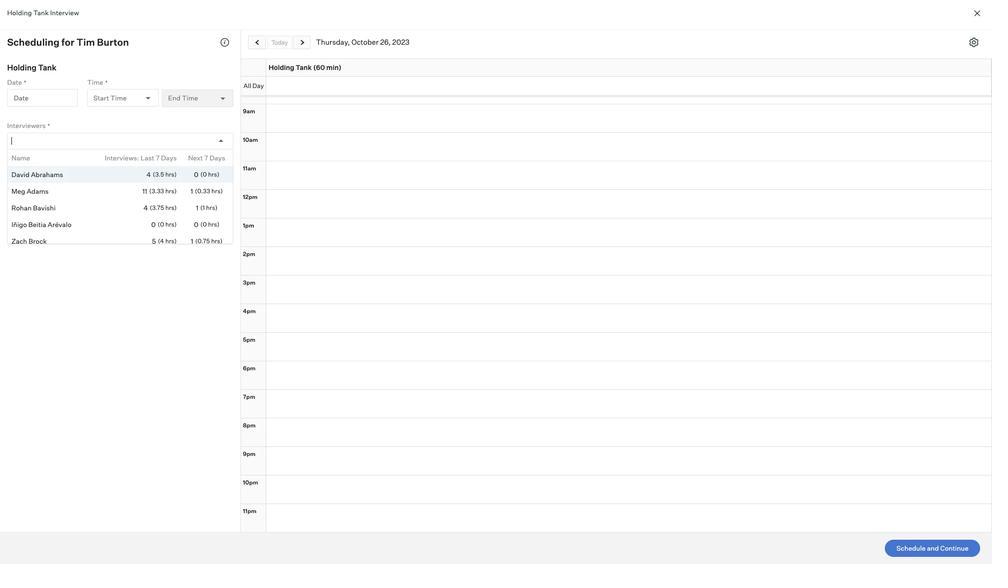 Task type: locate. For each thing, give the bounding box(es) containing it.
hrs) down next 7 days
[[208, 170, 220, 178]]

1 left (1
[[196, 204, 198, 212]]

9am
[[243, 107, 255, 115]]

scheduling for tim burton
[[7, 36, 129, 48]]

5pm
[[243, 336, 256, 343]]

days
[[161, 154, 177, 162], [210, 154, 225, 162]]

(0 up (0.75
[[200, 220, 207, 228]]

tank down 'scheduling'
[[38, 63, 57, 72]]

select interviewers by tag
[[7, 150, 88, 158]]

7
[[156, 154, 160, 162], [204, 154, 208, 162]]

hrs) right (1
[[206, 204, 218, 211]]

meg adams
[[11, 187, 49, 195]]

row group
[[8, 149, 233, 565]]

2 days from the left
[[210, 154, 225, 162]]

11pm
[[243, 508, 257, 515]]

next
[[188, 154, 203, 162]]

4 left (3.5
[[147, 170, 151, 178]]

date
[[7, 78, 22, 86], [14, 94, 29, 102]]

time up the start
[[87, 78, 103, 86]]

None field
[[11, 133, 14, 149]]

start time
[[93, 94, 127, 102]]

holding tank
[[7, 63, 57, 72]]

1 horizontal spatial days
[[210, 154, 225, 162]]

hrs) right (3.75
[[165, 204, 177, 211]]

(0
[[200, 170, 207, 178], [158, 220, 164, 228], [200, 220, 207, 228]]

1 left (0.75
[[191, 237, 193, 245]]

hrs) inside the 11 (3.33 hrs)
[[165, 187, 177, 195]]

holding up 'scheduling'
[[7, 9, 32, 17]]

0 vertical spatial time
[[87, 78, 103, 86]]

hrs) right (0.33
[[212, 187, 223, 195]]

8pm
[[243, 422, 256, 429]]

hrs) right (0.75
[[211, 237, 223, 245]]

1
[[191, 187, 193, 195], [196, 204, 198, 212], [191, 237, 193, 245]]

1 vertical spatial date
[[14, 94, 29, 102]]

10pm
[[243, 479, 258, 486]]

beitia
[[28, 220, 46, 228]]

thursday,
[[316, 38, 350, 47]]

0 (0 hrs) for 4
[[194, 170, 220, 178]]

scheduling
[[7, 36, 60, 48]]

0 horizontal spatial 7
[[156, 154, 160, 162]]

zach
[[11, 237, 27, 245]]

and
[[928, 545, 939, 553]]

4 (3.5 hrs)
[[147, 170, 177, 178]]

hrs)
[[165, 170, 177, 178], [208, 170, 220, 178], [165, 187, 177, 195], [212, 187, 223, 195], [165, 204, 177, 211], [206, 204, 218, 211], [165, 220, 177, 228], [208, 220, 220, 228], [165, 237, 177, 245], [211, 237, 223, 245]]

0 horizontal spatial days
[[161, 154, 177, 162]]

0 (0 hrs)
[[194, 170, 220, 178], [151, 220, 177, 228], [194, 220, 220, 228]]

(3.5
[[153, 170, 164, 178]]

1 horizontal spatial 7
[[204, 154, 208, 162]]

1 7 from the left
[[156, 154, 160, 162]]

0 up (0.75
[[194, 220, 199, 228]]

2023
[[392, 38, 410, 47]]

1 horizontal spatial time
[[111, 94, 127, 102]]

interviews: last 7 days
[[105, 154, 177, 162]]

holding tank (60 min)
[[269, 63, 342, 72]]

0 (0 hrs) up 1 (0.33 hrs)
[[194, 170, 220, 178]]

4
[[147, 170, 151, 178], [143, 204, 148, 212]]

0 vertical spatial 1
[[191, 187, 193, 195]]

1 (0.33 hrs)
[[191, 187, 223, 195]]

date up interviewers
[[14, 94, 29, 102]]

holding for holding tank
[[7, 63, 37, 72]]

tank left interview
[[33, 9, 49, 17]]

26,
[[380, 38, 391, 47]]

4 (3.75 hrs)
[[143, 204, 177, 212]]

0 horizontal spatial time
[[87, 78, 103, 86]]

interview
[[50, 9, 79, 17]]

days right next
[[210, 154, 225, 162]]

10am
[[243, 136, 258, 143]]

holding down 'scheduling'
[[7, 63, 37, 72]]

brock
[[29, 237, 47, 245]]

hrs) inside 5 (4 hrs)
[[165, 237, 177, 245]]

7 right last
[[156, 154, 160, 162]]

time
[[87, 78, 103, 86], [111, 94, 127, 102]]

hrs) right (4
[[165, 237, 177, 245]]

hrs) inside the 1 (1 hrs)
[[206, 204, 218, 211]]

4 left (3.75
[[143, 204, 148, 212]]

11 (3.33 hrs)
[[142, 187, 177, 195]]

days up 4 (3.5 hrs)
[[161, 154, 177, 162]]

schedule
[[897, 545, 926, 553]]

holding down today button
[[269, 63, 294, 72]]

all day
[[244, 82, 264, 89]]

0 (0 hrs) for 0
[[194, 220, 220, 228]]

hrs) right (3.33
[[165, 187, 177, 195]]

interviews:
[[105, 154, 139, 162]]

0 up the 5
[[151, 220, 156, 228]]

0 (0 hrs) down the 1 (1 hrs)
[[194, 220, 220, 228]]

thursday, october 26, 2023
[[316, 38, 410, 47]]

min)
[[327, 63, 342, 72]]

0 (0 hrs) up 5 (4 hrs) on the left top of page
[[151, 220, 177, 228]]

interviewers
[[28, 150, 67, 158]]

hrs) inside 1 (0.33 hrs)
[[212, 187, 223, 195]]

time right the start
[[111, 94, 127, 102]]

rohan bavishi
[[11, 204, 56, 212]]

1 vertical spatial 1
[[196, 204, 198, 212]]

rohan
[[11, 204, 32, 212]]

tank for holding tank
[[38, 63, 57, 72]]

candidate details image
[[220, 38, 230, 47]]

7 right next
[[204, 154, 208, 162]]

adams
[[27, 187, 49, 195]]

interviewers
[[7, 122, 46, 130]]

start
[[93, 94, 109, 102]]

1 vertical spatial 4
[[143, 204, 148, 212]]

9pm
[[243, 451, 256, 458]]

holding
[[7, 9, 32, 17], [7, 63, 37, 72], [269, 63, 294, 72]]

0
[[194, 170, 199, 178], [151, 220, 156, 228], [194, 220, 199, 228]]

hrs) inside 4 (3.5 hrs)
[[165, 170, 177, 178]]

0 vertical spatial 4
[[147, 170, 151, 178]]

by
[[68, 150, 76, 158]]

select interviewers by tag link
[[7, 150, 88, 158]]

(0 up (0.33
[[200, 170, 207, 178]]

hrs) inside 4 (3.75 hrs)
[[165, 204, 177, 211]]

2 vertical spatial 1
[[191, 237, 193, 245]]

schedule and continue button
[[885, 540, 981, 557]]

name
[[11, 154, 30, 162]]

1 for 11
[[191, 187, 193, 195]]

1 for 4
[[196, 204, 198, 212]]

tank left (60
[[296, 63, 312, 72]]

tank
[[33, 9, 49, 17], [38, 63, 57, 72], [296, 63, 312, 72]]

hrs) up 5 (4 hrs) on the left top of page
[[165, 220, 177, 228]]

date down holding tank
[[7, 78, 22, 86]]

october
[[352, 38, 379, 47]]

hrs) right (3.5
[[165, 170, 177, 178]]

1 left (0.33
[[191, 187, 193, 195]]

zach brock
[[11, 237, 47, 245]]

0 down next
[[194, 170, 199, 178]]



Task type: describe. For each thing, give the bounding box(es) containing it.
tag
[[77, 150, 88, 158]]

1 vertical spatial time
[[111, 94, 127, 102]]

close image
[[972, 8, 983, 19]]

david
[[11, 170, 29, 178]]

continue
[[941, 545, 969, 553]]

all
[[244, 82, 251, 89]]

meg
[[11, 187, 25, 195]]

(3.75
[[150, 204, 164, 211]]

for
[[62, 36, 74, 48]]

tim
[[76, 36, 95, 48]]

next 7 days
[[188, 154, 225, 162]]

iñigo beitia arévalo
[[11, 220, 72, 228]]

select
[[7, 150, 27, 158]]

hrs) down the 1 (1 hrs)
[[208, 220, 220, 228]]

(60
[[313, 63, 325, 72]]

row group containing name
[[8, 149, 233, 565]]

5
[[152, 237, 156, 245]]

1 days from the left
[[161, 154, 177, 162]]

(0.75
[[195, 237, 210, 245]]

(4
[[158, 237, 164, 245]]

settings image
[[970, 38, 979, 47]]

holding tank interview
[[7, 9, 79, 17]]

11am
[[243, 165, 256, 172]]

(0.33
[[195, 187, 210, 195]]

burton
[[97, 36, 129, 48]]

7pm
[[243, 393, 255, 400]]

(0 down 4 (3.75 hrs)
[[158, 220, 164, 228]]

0 for 4
[[194, 170, 199, 178]]

5 (4 hrs)
[[152, 237, 177, 245]]

1 for 5
[[191, 237, 193, 245]]

(3.33
[[149, 187, 164, 195]]

today
[[272, 39, 288, 46]]

david abrahams
[[11, 170, 63, 178]]

6pm
[[243, 365, 256, 372]]

4pm
[[243, 308, 256, 315]]

3pm
[[243, 279, 256, 286]]

left single arrow image
[[254, 40, 261, 46]]

arévalo
[[48, 220, 72, 228]]

1 (1 hrs)
[[196, 204, 218, 212]]

0 vertical spatial date
[[7, 78, 22, 86]]

(1
[[200, 204, 205, 211]]

12pm
[[243, 193, 258, 200]]

1pm
[[243, 222, 254, 229]]

4 for 0
[[147, 170, 151, 178]]

0 for 0
[[194, 220, 199, 228]]

abrahams
[[31, 170, 63, 178]]

today button
[[267, 36, 292, 49]]

(0 for 0
[[200, 220, 207, 228]]

right single arrow image
[[299, 40, 306, 46]]

last
[[141, 154, 154, 162]]

(0 for 4
[[200, 170, 207, 178]]

bavishi
[[33, 204, 56, 212]]

schedule and continue
[[897, 545, 969, 553]]

11
[[142, 187, 147, 195]]

tank for holding tank (60 min)
[[296, 63, 312, 72]]

2 7 from the left
[[204, 154, 208, 162]]

day
[[253, 82, 264, 89]]

hrs) inside 1 (0.75 hrs)
[[211, 237, 223, 245]]

holding for holding tank interview
[[7, 9, 32, 17]]

4 for 1
[[143, 204, 148, 212]]

2pm
[[243, 250, 255, 258]]

iñigo
[[11, 220, 27, 228]]

tank for holding tank interview
[[33, 9, 49, 17]]

1 (0.75 hrs)
[[191, 237, 223, 245]]



Task type: vqa. For each thing, say whether or not it's contained in the screenshot.


